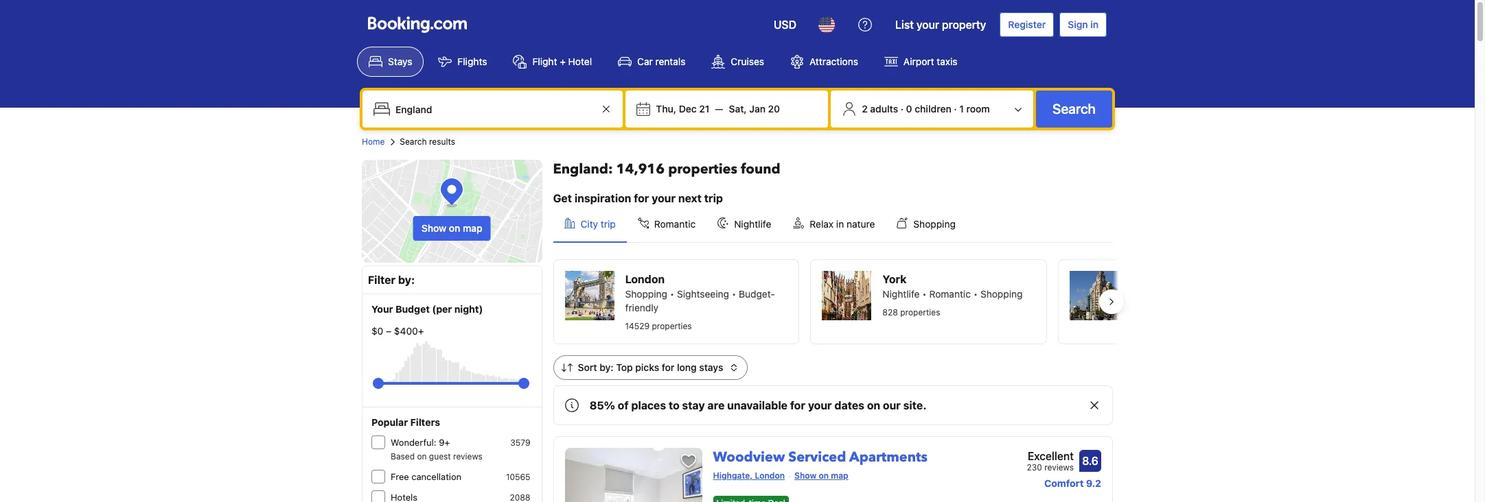 Task type: describe. For each thing, give the bounding box(es) containing it.
york nightlife • romantic • shopping
[[883, 273, 1023, 300]]

14529
[[625, 321, 650, 332]]

home link
[[362, 136, 385, 148]]

+
[[560, 56, 566, 67]]

relax in nature button
[[782, 207, 886, 242]]

property
[[942, 19, 986, 31]]

serviced
[[789, 448, 846, 467]]

1 vertical spatial map
[[831, 471, 849, 481]]

2 horizontal spatial for
[[790, 400, 805, 412]]

car rentals
[[637, 56, 686, 67]]

filters
[[410, 417, 440, 428]]

based
[[391, 452, 415, 462]]

show on map inside button
[[422, 222, 483, 234]]

flight
[[532, 56, 557, 67]]

9+
[[439, 437, 450, 448]]

cancellation
[[412, 472, 462, 483]]

attractions
[[810, 56, 858, 67]]

booking.com image
[[368, 16, 467, 33]]

flight + hotel
[[532, 56, 592, 67]]

home
[[362, 137, 385, 147]]

popular filters
[[371, 417, 440, 428]]

thu, dec 21 — sat, jan 20
[[656, 103, 780, 115]]

in for relax
[[836, 218, 844, 230]]

in for sign
[[1091, 19, 1099, 30]]

night)
[[454, 304, 483, 315]]

shopping button
[[886, 207, 967, 242]]

sat,
[[729, 103, 747, 115]]

cruises
[[731, 56, 764, 67]]

liverpool image
[[1070, 271, 1120, 321]]

sat, jan 20 button
[[723, 97, 786, 122]]

2 adults · 0 children · 1 room button
[[837, 96, 1028, 122]]

search for search
[[1053, 101, 1096, 117]]

14,916
[[616, 160, 665, 179]]

1 vertical spatial london
[[755, 471, 785, 481]]

nightlife button
[[707, 207, 782, 242]]

comfort
[[1045, 478, 1084, 490]]

1 · from the left
[[901, 103, 904, 115]]

properties for york
[[900, 308, 940, 318]]

1 horizontal spatial trip
[[704, 192, 723, 205]]

properties for london
[[652, 321, 692, 332]]

search button
[[1036, 91, 1112, 128]]

usd
[[774, 19, 797, 31]]

sightseeing
[[677, 288, 729, 300]]

sign in link
[[1060, 12, 1107, 37]]

london inside london shopping • sightseeing • budget- friendly
[[625, 273, 665, 286]]

trip inside city trip button
[[601, 218, 616, 230]]

hotel
[[568, 56, 592, 67]]

wonderful: 9+
[[391, 437, 450, 448]]

2
[[862, 103, 868, 115]]

828 properties
[[883, 308, 940, 318]]

woodview serviced apartments link
[[713, 443, 928, 467]]

—
[[715, 103, 723, 115]]

based on guest reviews
[[391, 452, 483, 462]]

3 • from the left
[[922, 288, 927, 300]]

relax
[[810, 218, 834, 230]]

site.
[[904, 400, 927, 412]]

city
[[581, 218, 598, 230]]

3579
[[510, 438, 530, 448]]

highgate, london
[[713, 471, 785, 481]]

9.2
[[1086, 478, 1101, 490]]

1 horizontal spatial show
[[795, 471, 817, 481]]

places
[[631, 400, 666, 412]]

1
[[960, 103, 964, 115]]

unavailable
[[727, 400, 788, 412]]

show inside button
[[422, 222, 446, 234]]

highgate,
[[713, 471, 753, 481]]

0
[[906, 103, 912, 115]]

woodview serviced apartments
[[713, 448, 928, 467]]

by: for filter
[[398, 274, 415, 286]]

car rentals link
[[606, 47, 697, 77]]

wonderful:
[[391, 437, 436, 448]]

london shopping • sightseeing • budget- friendly
[[625, 273, 775, 314]]

york image
[[822, 271, 872, 321]]

get inspiration for your next trip
[[553, 192, 723, 205]]

0 horizontal spatial your
[[652, 192, 676, 205]]

10565
[[506, 472, 530, 483]]

get
[[553, 192, 572, 205]]

2 · from the left
[[954, 103, 957, 115]]

$0
[[371, 325, 383, 337]]

8.6
[[1082, 455, 1099, 468]]

picks
[[635, 362, 659, 374]]

scored 8.6 element
[[1079, 450, 1101, 472]]

of
[[618, 400, 629, 412]]

85%
[[590, 400, 615, 412]]

4 • from the left
[[974, 288, 978, 300]]

sort by: top picks for long stays
[[578, 362, 723, 374]]

our
[[883, 400, 901, 412]]

stays
[[388, 56, 412, 67]]

0 vertical spatial properties
[[668, 160, 737, 179]]



Task type: vqa. For each thing, say whether or not it's contained in the screenshot.
1
yes



Task type: locate. For each thing, give the bounding box(es) containing it.
romantic down next
[[654, 218, 696, 230]]

filter
[[368, 274, 396, 286]]

1 horizontal spatial nightlife
[[883, 288, 920, 300]]

group
[[378, 373, 524, 395]]

reviews
[[453, 452, 483, 462], [1045, 463, 1074, 473]]

london up friendly
[[625, 273, 665, 286]]

romantic inside button
[[654, 218, 696, 230]]

rentals
[[655, 56, 686, 67]]

your right "list"
[[917, 19, 939, 31]]

your left dates
[[808, 400, 832, 412]]

tab list
[[553, 207, 1113, 244]]

21
[[699, 103, 710, 115]]

for right the unavailable
[[790, 400, 805, 412]]

romantic
[[654, 218, 696, 230], [929, 288, 971, 300]]

register link
[[1000, 12, 1054, 37]]

0 vertical spatial show
[[422, 222, 446, 234]]

romantic up 828 properties
[[929, 288, 971, 300]]

20
[[768, 103, 780, 115]]

1 vertical spatial by:
[[600, 362, 614, 374]]

0 vertical spatial london
[[625, 273, 665, 286]]

0 vertical spatial for
[[634, 192, 649, 205]]

1 vertical spatial in
[[836, 218, 844, 230]]

top
[[616, 362, 633, 374]]

0 horizontal spatial london
[[625, 273, 665, 286]]

0 vertical spatial search
[[1053, 101, 1096, 117]]

Where are you going? field
[[390, 97, 598, 122]]

region containing london
[[542, 254, 1295, 350]]

in inside "link"
[[1091, 19, 1099, 30]]

reviews up comfort
[[1045, 463, 1074, 473]]

properties right '14529' at the left
[[652, 321, 692, 332]]

in inside button
[[836, 218, 844, 230]]

properties up next
[[668, 160, 737, 179]]

budget-
[[739, 288, 775, 300]]

airport
[[904, 56, 934, 67]]

1 horizontal spatial for
[[662, 362, 675, 374]]

next
[[678, 192, 702, 205]]

map inside button
[[463, 222, 483, 234]]

nightlife inside button
[[734, 218, 771, 230]]

nightlife inside york nightlife • romantic • shopping
[[883, 288, 920, 300]]

1 horizontal spatial reviews
[[1045, 463, 1074, 473]]

on inside button
[[449, 222, 460, 234]]

85% of places to stay are unavailable for your dates on our site.
[[590, 400, 927, 412]]

search inside button
[[1053, 101, 1096, 117]]

in
[[1091, 19, 1099, 30], [836, 218, 844, 230]]

1 vertical spatial for
[[662, 362, 675, 374]]

search for search results
[[400, 137, 427, 147]]

1 vertical spatial properties
[[900, 308, 940, 318]]

1 vertical spatial reviews
[[1045, 463, 1074, 473]]

0 horizontal spatial ·
[[901, 103, 904, 115]]

0 horizontal spatial in
[[836, 218, 844, 230]]

0 horizontal spatial trip
[[601, 218, 616, 230]]

shopping inside york nightlife • romantic • shopping
[[981, 288, 1023, 300]]

2 • from the left
[[732, 288, 736, 300]]

properties right 828
[[900, 308, 940, 318]]

shopping inside button
[[914, 218, 956, 230]]

for down 14,916
[[634, 192, 649, 205]]

list
[[895, 19, 914, 31]]

0 vertical spatial by:
[[398, 274, 415, 286]]

1 vertical spatial show on map
[[795, 471, 849, 481]]

nightlife
[[734, 218, 771, 230], [883, 288, 920, 300]]

airport taxis
[[904, 56, 958, 67]]

search results
[[400, 137, 455, 147]]

0 vertical spatial your
[[917, 19, 939, 31]]

0 horizontal spatial by:
[[398, 274, 415, 286]]

1 horizontal spatial in
[[1091, 19, 1099, 30]]

excellent 230 reviews
[[1027, 450, 1074, 473]]

in right sign on the right top
[[1091, 19, 1099, 30]]

children
[[915, 103, 952, 115]]

sign in
[[1068, 19, 1099, 30]]

excellent
[[1028, 450, 1074, 463]]

reviews right guest
[[453, 452, 483, 462]]

0 horizontal spatial search
[[400, 137, 427, 147]]

0 horizontal spatial map
[[463, 222, 483, 234]]

0 horizontal spatial show
[[422, 222, 446, 234]]

by: for sort
[[600, 362, 614, 374]]

romantic inside york nightlife • romantic • shopping
[[929, 288, 971, 300]]

popular
[[371, 417, 408, 428]]

for left 'long'
[[662, 362, 675, 374]]

2 vertical spatial for
[[790, 400, 805, 412]]

register
[[1008, 19, 1046, 30]]

relax in nature
[[810, 218, 875, 230]]

1 horizontal spatial by:
[[600, 362, 614, 374]]

1 horizontal spatial map
[[831, 471, 849, 481]]

2 adults · 0 children · 1 room
[[862, 103, 990, 115]]

$400+
[[394, 325, 424, 337]]

2 horizontal spatial your
[[917, 19, 939, 31]]

adults
[[870, 103, 898, 115]]

taxis
[[937, 56, 958, 67]]

0 horizontal spatial romantic
[[654, 218, 696, 230]]

car
[[637, 56, 653, 67]]

search results updated. england: 14,916 properties found. element
[[553, 160, 1113, 179]]

1 vertical spatial show
[[795, 471, 817, 481]]

·
[[901, 103, 904, 115], [954, 103, 957, 115]]

england: 14,916 properties found
[[553, 160, 781, 179]]

your
[[917, 19, 939, 31], [652, 192, 676, 205], [808, 400, 832, 412]]

1 horizontal spatial your
[[808, 400, 832, 412]]

long
[[677, 362, 697, 374]]

•
[[670, 288, 675, 300], [732, 288, 736, 300], [922, 288, 927, 300], [974, 288, 978, 300]]

sign
[[1068, 19, 1088, 30]]

2 vertical spatial properties
[[652, 321, 692, 332]]

1 vertical spatial nightlife
[[883, 288, 920, 300]]

0 vertical spatial in
[[1091, 19, 1099, 30]]

list your property link
[[887, 8, 995, 41]]

filter by:
[[368, 274, 415, 286]]

free cancellation
[[391, 472, 462, 483]]

230
[[1027, 463, 1042, 473]]

by: left top at the bottom of the page
[[600, 362, 614, 374]]

your left next
[[652, 192, 676, 205]]

1 vertical spatial your
[[652, 192, 676, 205]]

excellent element
[[1027, 448, 1074, 465]]

0 horizontal spatial reviews
[[453, 452, 483, 462]]

nightlife down york
[[883, 288, 920, 300]]

trip right next
[[704, 192, 723, 205]]

0 vertical spatial nightlife
[[734, 218, 771, 230]]

1 horizontal spatial ·
[[954, 103, 957, 115]]

york
[[883, 273, 907, 286]]

london down woodview
[[755, 471, 785, 481]]

are
[[708, 400, 725, 412]]

1 vertical spatial romantic
[[929, 288, 971, 300]]

trip right city
[[601, 218, 616, 230]]

london
[[625, 273, 665, 286], [755, 471, 785, 481]]

attractions link
[[779, 47, 870, 77]]

by: right filter on the bottom of the page
[[398, 274, 415, 286]]

0 vertical spatial trip
[[704, 192, 723, 205]]

1 horizontal spatial london
[[755, 471, 785, 481]]

0 horizontal spatial shopping
[[625, 288, 667, 300]]

usd button
[[766, 8, 805, 41]]

show on map button
[[413, 216, 491, 241]]

stays
[[699, 362, 723, 374]]

1 horizontal spatial shopping
[[914, 218, 956, 230]]

england:
[[553, 160, 613, 179]]

1 vertical spatial trip
[[601, 218, 616, 230]]

0 vertical spatial map
[[463, 222, 483, 234]]

london image
[[565, 271, 614, 321]]

1 vertical spatial search
[[400, 137, 427, 147]]

guest
[[429, 452, 451, 462]]

flights link
[[427, 47, 499, 77]]

in right the relax
[[836, 218, 844, 230]]

1 horizontal spatial show on map
[[795, 471, 849, 481]]

0 vertical spatial show on map
[[422, 222, 483, 234]]

· left 1
[[954, 103, 957, 115]]

room
[[967, 103, 990, 115]]

flights
[[458, 56, 487, 67]]

map
[[463, 222, 483, 234], [831, 471, 849, 481]]

city trip
[[581, 218, 616, 230]]

1 horizontal spatial search
[[1053, 101, 1096, 117]]

nightlife down found
[[734, 218, 771, 230]]

cruises link
[[700, 47, 776, 77]]

budget
[[396, 304, 430, 315]]

$0 – $400+
[[371, 325, 424, 337]]

2 horizontal spatial shopping
[[981, 288, 1023, 300]]

828
[[883, 308, 898, 318]]

1 • from the left
[[670, 288, 675, 300]]

inspiration
[[575, 192, 631, 205]]

(per
[[432, 304, 452, 315]]

0 horizontal spatial for
[[634, 192, 649, 205]]

your
[[371, 304, 393, 315]]

search
[[1053, 101, 1096, 117], [400, 137, 427, 147]]

–
[[386, 325, 392, 337]]

airport taxis link
[[873, 47, 969, 77]]

0 horizontal spatial show on map
[[422, 222, 483, 234]]

to
[[669, 400, 680, 412]]

stay
[[682, 400, 705, 412]]

1 horizontal spatial romantic
[[929, 288, 971, 300]]

14529 properties
[[625, 321, 692, 332]]

· left 0
[[901, 103, 904, 115]]

shopping inside london shopping • sightseeing • budget- friendly
[[625, 288, 667, 300]]

tab list containing city trip
[[553, 207, 1113, 244]]

sort
[[578, 362, 597, 374]]

0 horizontal spatial nightlife
[[734, 218, 771, 230]]

friendly
[[625, 302, 659, 314]]

2 vertical spatial your
[[808, 400, 832, 412]]

reviews inside excellent 230 reviews
[[1045, 463, 1074, 473]]

0 vertical spatial reviews
[[453, 452, 483, 462]]

region
[[542, 254, 1295, 350]]

0 vertical spatial romantic
[[654, 218, 696, 230]]

free
[[391, 472, 409, 483]]



